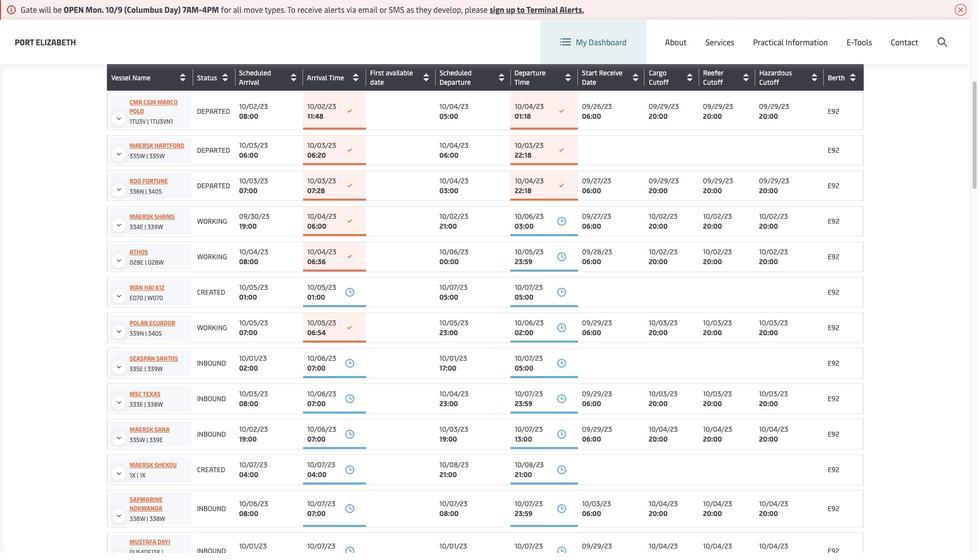 Task type: locate. For each thing, give the bounding box(es) containing it.
3 cutoff from the left
[[760, 77, 780, 87]]

10/07/23 07:00
[[307, 499, 336, 518]]

scheduled for arrival
[[239, 68, 271, 77]]

| for polar ecuador 339n | 340s
[[145, 329, 147, 337]]

1 vertical spatial created
[[197, 465, 225, 474]]

19:00 down 10/04/23 23:00
[[440, 434, 457, 444]]

2 scheduled from the left
[[440, 68, 472, 77]]

5 e92 from the top
[[828, 181, 840, 190]]

contact
[[891, 36, 919, 47]]

1 vertical spatial 23:00
[[440, 328, 458, 337]]

| right 028e
[[145, 258, 146, 266]]

1 horizontal spatial scheduled
[[440, 68, 472, 77]]

0 vertical spatial 02:00
[[515, 328, 534, 337]]

09/29/23 06:00 for 10/07/23 13:00
[[582, 425, 612, 444]]

departed for 10/02/23 08:00
[[197, 107, 230, 116]]

1 vertical spatial 10/07/23 23:59
[[515, 499, 543, 518]]

maersk inside maersk shekou 1x | 1x
[[130, 461, 153, 469]]

contact button
[[891, 20, 919, 64]]

10/01/23 down the 10/05/23 07:00
[[239, 354, 267, 363]]

1 vertical spatial 09/27/23 06:00
[[582, 212, 612, 231]]

mustafa dayi button
[[112, 537, 189, 553]]

0 vertical spatial 22:18
[[515, 150, 532, 160]]

2 created from the top
[[197, 465, 225, 474]]

09/25/23 20:00 down practical
[[760, 63, 790, 82]]

departure up 10/04/23 05:00
[[440, 77, 471, 87]]

| inside seaspan santos 335e | 339w
[[145, 365, 146, 373]]

3 inbound from the top
[[197, 429, 226, 439]]

| right 333e
[[144, 400, 146, 408]]

1 horizontal spatial 10/03/23 06:00
[[582, 499, 611, 518]]

23:00 inside 09/25/23 23:00
[[440, 72, 458, 82]]

10/07/23 05:00 down 00:00
[[440, 283, 468, 302]]

340s inside rdo fortune 336n | 340s
[[148, 187, 162, 195]]

2 vertical spatial 23:00
[[440, 399, 458, 408]]

working left 09/30/23 19:00
[[197, 216, 227, 226]]

1 04:00 from the left
[[239, 470, 259, 479]]

19:00 inside 10/02/23 19:00
[[239, 434, 257, 444]]

340s
[[148, 187, 162, 195], [148, 329, 162, 337]]

332e
[[130, 74, 143, 82]]

maersk for departed
[[130, 142, 153, 149]]

date
[[582, 77, 597, 87]]

09/29/23 06:00 for 10/06/23 02:00
[[582, 318, 612, 337]]

06:00
[[582, 37, 602, 46], [582, 72, 602, 82], [582, 111, 602, 121], [239, 150, 258, 160], [440, 150, 459, 160], [582, 186, 602, 195], [307, 221, 327, 231], [582, 221, 602, 231], [582, 257, 602, 266], [582, 328, 602, 337], [582, 399, 602, 408], [582, 434, 602, 444], [582, 509, 602, 518]]

1 10/06/23 07:00 from the top
[[307, 354, 337, 373]]

0 horizontal spatial 10/08/23
[[440, 460, 469, 469]]

e92 for 10/01/23 17:00
[[828, 358, 840, 368]]

1 09/29/23 06:00 from the top
[[582, 318, 612, 337]]

3 maersk from the top
[[130, 426, 153, 433]]

1 09/25/23 20:00 from the left
[[649, 63, 679, 82]]

1 09/25/23 from the left
[[440, 63, 470, 72]]

status
[[197, 73, 217, 82]]

22:18 inside '10/04/23 22:18'
[[515, 186, 532, 195]]

08:00 for 10/06/23 08:00
[[239, 509, 258, 518]]

10/02/23 11:48
[[307, 102, 336, 121]]

01:00 up the 10/05/23 06:54
[[307, 292, 325, 302]]

1 horizontal spatial 09/27/23 20:00
[[704, 27, 733, 46]]

09/25/23 20:00 down services
[[704, 63, 733, 82]]

339w for inbound
[[147, 365, 163, 373]]

1 horizontal spatial arrival
[[307, 73, 328, 82]]

1 horizontal spatial 02:00
[[515, 328, 534, 337]]

339w inside maersk shams 334e | 339w
[[148, 223, 163, 231]]

maersk up 334e
[[130, 213, 153, 220]]

inbound left 10/01/23 02:00
[[197, 358, 226, 368]]

departure time
[[515, 68, 546, 87]]

19:00 down the 09/30/23
[[239, 221, 257, 231]]

00:00
[[440, 257, 459, 266]]

04:00 up 10/06/23 08:00
[[239, 470, 259, 479]]

09/25/23 up 10/04/23 05:00
[[440, 63, 470, 72]]

receive
[[599, 68, 623, 77]]

08:00 inside 10/06/23 08:00
[[239, 509, 258, 518]]

| up fortune
[[147, 152, 148, 160]]

02:00 inside 10/01/23 02:00
[[239, 363, 258, 373]]

09/25/23 down about
[[649, 63, 679, 72]]

10/05/23 01:00 down 06:36
[[307, 283, 336, 302]]

22:18
[[515, 150, 532, 160], [515, 186, 532, 195]]

e92 for 10/08/23 21:00
[[828, 465, 840, 474]]

about
[[666, 36, 687, 47]]

e92 for 10/04/23 05:00
[[828, 107, 840, 116]]

336n
[[130, 187, 144, 195]]

working left the 10/05/23 07:00
[[197, 323, 227, 332]]

3 e92 from the top
[[828, 107, 840, 116]]

6 e92 from the top
[[828, 216, 840, 226]]

1 09/27/23 20:00 from the left
[[649, 27, 678, 46]]

1 horizontal spatial cutoff
[[704, 77, 724, 87]]

09/27/23 06:00 for 10/02/23
[[582, 212, 612, 231]]

1 horizontal spatial 10/04/23 06:00
[[440, 141, 469, 160]]

0 horizontal spatial 10/05/23 01:00
[[239, 283, 268, 302]]

port
[[15, 36, 34, 47]]

21:00 inside '10/02/23 21:00'
[[440, 221, 457, 231]]

1 10/08/23 21:00 from the left
[[440, 460, 469, 479]]

06:20
[[307, 150, 326, 160]]

8 e92 from the top
[[828, 287, 840, 297]]

maersk inside maersk shams 334e | 339w
[[130, 213, 153, 220]]

departed right hartford
[[197, 145, 230, 155]]

to
[[287, 4, 296, 15]]

1 created from the top
[[197, 287, 225, 297]]

1 horizontal spatial 10/08/23 21:00
[[515, 460, 544, 479]]

07:00
[[239, 1, 258, 11], [239, 186, 258, 195], [239, 328, 258, 337], [307, 363, 326, 373], [307, 399, 326, 408], [307, 434, 326, 444], [307, 509, 326, 518]]

19:00
[[440, 1, 457, 11], [239, 221, 257, 231], [239, 434, 257, 444], [440, 434, 457, 444]]

arrival inside scheduled arrival
[[239, 77, 259, 87]]

| inside maersk sana 335w | 339e
[[147, 436, 148, 444]]

maersk inside maersk sana 335w | 339e
[[130, 426, 153, 433]]

scheduled inside button
[[239, 68, 271, 77]]

0 vertical spatial 339w
[[148, 223, 163, 231]]

0 vertical spatial msc
[[130, 64, 142, 71]]

23:59 inside 10/05/23 23:59
[[515, 257, 533, 266]]

08:00 inside 10/04/23 08:00
[[239, 257, 258, 266]]

10/05/23 up 10/01/23 17:00
[[440, 318, 469, 327]]

338w for 10/06/23 08:00
[[150, 515, 165, 523]]

2 09/27/23 06:00 from the top
[[582, 212, 612, 231]]

scheduled inside button
[[440, 68, 472, 77]]

departure up 10/04/23 01:18
[[515, 68, 546, 77]]

22:18 for 10/04/23 22:18
[[515, 186, 532, 195]]

09/30/23 19:00
[[239, 212, 270, 231]]

0 horizontal spatial 02:00
[[239, 363, 258, 373]]

time for arrival time
[[329, 73, 344, 82]]

port elizabeth
[[15, 36, 76, 47]]

inbound left 10/06/23 08:00
[[197, 504, 226, 513]]

06:00 for 10/04/23 03:00
[[582, 186, 602, 195]]

1 departed from the top
[[197, 68, 230, 77]]

05:00 up 10/06/23 02:00
[[515, 292, 534, 302]]

06:00 for 10/04/23 23:00
[[582, 399, 602, 408]]

01:00
[[239, 292, 257, 302], [307, 292, 325, 302]]

340s inside polar ecuador 339n | 340s
[[148, 329, 162, 337]]

06:00 for 10/04/23 05:00
[[582, 111, 602, 121]]

| right 339n
[[145, 329, 147, 337]]

10/05/23 up "06:54"
[[307, 318, 336, 327]]

| right 332e
[[144, 74, 146, 82]]

23:00 inside 10/04/23 23:00
[[440, 399, 458, 408]]

1 maersk from the top
[[130, 142, 153, 149]]

09/25/23 down practical
[[760, 63, 790, 72]]

arrival down 09/24/23
[[239, 77, 259, 87]]

time up 10/04/23 01:18
[[515, 77, 530, 87]]

06:00 for 10/05/23 23:00
[[582, 328, 602, 337]]

hai
[[144, 284, 154, 291]]

email
[[358, 4, 378, 15]]

time right "11:06"
[[329, 73, 344, 82]]

2 340s from the top
[[148, 329, 162, 337]]

arrival inside "button"
[[307, 73, 328, 82]]

23:59 for 10/06/23 00:00
[[515, 257, 533, 266]]

0 horizontal spatial departure
[[440, 77, 471, 87]]

scheduled up 10/04/23 05:00
[[440, 68, 472, 77]]

0 horizontal spatial 1x
[[130, 471, 135, 479]]

0 vertical spatial created
[[197, 287, 225, 297]]

login
[[873, 29, 892, 40]]

10/07/23 23:59 for 10/03/23
[[515, 499, 543, 518]]

1 vertical spatial working
[[197, 252, 227, 261]]

21:00 down 13:00
[[515, 470, 532, 479]]

1 horizontal spatial 1x
[[140, 471, 146, 479]]

maersk shekou 1x | 1x
[[130, 461, 177, 479]]

created
[[197, 287, 225, 297], [197, 465, 225, 474]]

03:00 inside 10/06/23 03:00
[[515, 221, 534, 231]]

1 cutoff from the left
[[649, 77, 669, 87]]

0 vertical spatial working
[[197, 216, 227, 226]]

3 10/06/23 07:00 from the top
[[307, 425, 337, 444]]

10/05/23 06:54
[[307, 318, 336, 337]]

| inside maersk hartford 335w | 335w
[[147, 152, 148, 160]]

1 vertical spatial 340s
[[148, 329, 162, 337]]

shams
[[155, 213, 175, 220]]

09/25/23 20:00 down about
[[649, 63, 679, 82]]

0 horizontal spatial 10/07/23 04:00
[[239, 460, 267, 479]]

7 e92 from the top
[[828, 252, 840, 261]]

e070
[[130, 294, 143, 302]]

04:00 up 10/07/23 07:00
[[307, 470, 327, 479]]

335w left the 339e
[[130, 436, 145, 444]]

340s for working
[[148, 329, 162, 337]]

0 horizontal spatial cutoff
[[649, 77, 669, 87]]

| inside msc kumsal 332e | 337w
[[144, 74, 146, 82]]

maersk for working
[[130, 213, 153, 220]]

09/25/23 down services
[[704, 63, 733, 72]]

scheduled arrival button
[[239, 68, 301, 87]]

| for maersk shams 334e | 339w
[[145, 223, 146, 231]]

12 e92 from the top
[[828, 429, 840, 439]]

335w for inbound
[[130, 436, 145, 444]]

msc for msc texas 333e | 338w
[[130, 390, 142, 398]]

4 inbound from the top
[[197, 504, 226, 513]]

339w inside seaspan santos 335e | 339w
[[147, 365, 163, 373]]

polo
[[130, 107, 144, 115]]

0 horizontal spatial 09/25/23 20:00
[[649, 63, 679, 82]]

berth button
[[828, 70, 861, 85]]

maersk
[[130, 142, 153, 149], [130, 213, 153, 220], [130, 426, 153, 433], [130, 461, 153, 469]]

1 horizontal spatial 03:00
[[515, 221, 534, 231]]

3 departed from the top
[[197, 145, 230, 155]]

2 1x from the left
[[140, 471, 146, 479]]

cutoff down practical
[[760, 77, 780, 87]]

06:00 inside 09/28/23 06:00
[[582, 257, 602, 266]]

1 horizontal spatial 04:00
[[307, 470, 327, 479]]

03:00
[[440, 186, 459, 195], [515, 221, 534, 231]]

0 vertical spatial 10/07/23 23:59
[[515, 389, 543, 408]]

0 horizontal spatial 04:00
[[239, 470, 259, 479]]

| up safmarine
[[137, 471, 138, 479]]

cutoff for cargo
[[649, 77, 669, 87]]

1 23:59 from the top
[[515, 257, 533, 266]]

e92 for 10/07/23 08:00
[[828, 504, 840, 513]]

fortune
[[142, 177, 168, 185]]

2 msc from the top
[[130, 390, 142, 398]]

first
[[370, 68, 384, 77]]

maersk inside maersk hartford 335w | 335w
[[130, 142, 153, 149]]

10/06/23 03:00
[[515, 212, 544, 231]]

10/9
[[106, 4, 123, 15]]

06:00 for 09/25/23 23:00
[[582, 72, 602, 82]]

| right 334e
[[145, 223, 146, 231]]

msc up 332e
[[130, 64, 142, 71]]

0 vertical spatial 09/29/23 06:00
[[582, 318, 612, 337]]

23:00 inside 10/05/23 23:00
[[440, 328, 458, 337]]

cutoff inside reefer cutoff
[[704, 77, 724, 87]]

9 e92 from the top
[[828, 323, 840, 332]]

2 vertical spatial 23:59
[[515, 509, 533, 518]]

please
[[465, 4, 488, 15]]

my dashboard button
[[561, 20, 627, 64]]

departed left 09/24/23 08:00 at the top left
[[197, 68, 230, 77]]

inbound for 10/06/23
[[197, 504, 226, 513]]

1 vertical spatial 02:00
[[239, 363, 258, 373]]

working left 10/04/23 08:00
[[197, 252, 227, 261]]

inbound for 10/03/23
[[197, 394, 226, 403]]

1 horizontal spatial 10/08/23
[[515, 460, 544, 469]]

340s down fortune
[[148, 187, 162, 195]]

2 10/07/23 23:59 from the top
[[515, 499, 543, 518]]

cgm
[[144, 98, 156, 106]]

inbound left 10/02/23 19:00
[[197, 429, 226, 439]]

10/02/23 19:00
[[239, 425, 268, 444]]

08:00 for 10/07/23 08:00
[[440, 509, 459, 518]]

3 23:00 from the top
[[440, 399, 458, 408]]

06:00 for 10/03/23 19:00
[[582, 434, 602, 444]]

23:00 up "10/03/23 19:00"
[[440, 399, 458, 408]]

1 vertical spatial 10/03/23 06:00
[[582, 499, 611, 518]]

19:00 down 10/03/23 08:00
[[239, 434, 257, 444]]

| right 336n
[[145, 187, 147, 195]]

1 horizontal spatial 09/25/23 20:00
[[704, 63, 733, 82]]

1 vertical spatial 22:18
[[515, 186, 532, 195]]

| right 1tu3v
[[147, 117, 149, 125]]

10/07/23 23:59 for 09/29/23
[[515, 389, 543, 408]]

0 vertical spatial 10/03/23 06:00
[[239, 141, 268, 160]]

wan hai 612 e070 | w070
[[130, 284, 165, 302]]

22:18 inside 10/03/23 22:18
[[515, 150, 532, 160]]

3 09/29/23 06:00 from the top
[[582, 425, 612, 444]]

departed left 10/03/23 07:00 in the top left of the page
[[197, 181, 230, 190]]

07:00 inside the 10/05/23 07:00
[[239, 328, 258, 337]]

03:00 up 10/05/23 23:59
[[515, 221, 534, 231]]

for
[[221, 4, 231, 15]]

be
[[53, 4, 62, 15]]

1 inbound from the top
[[197, 358, 226, 368]]

kumsal
[[143, 64, 167, 71]]

11 e92 from the top
[[828, 394, 840, 403]]

departure time button
[[515, 68, 576, 87]]

03:00 up '10/02/23 21:00'
[[440, 186, 459, 195]]

inbound for 10/01/23
[[197, 358, 226, 368]]

2 horizontal spatial 09/25/23 20:00
[[760, 63, 790, 82]]

cutoff down about
[[649, 77, 669, 87]]

08:00 inside 10/02/23 08:00
[[239, 111, 258, 121]]

10/08/23 21:00 down 13:00
[[515, 460, 544, 479]]

1 09/27/23 06:00 from the top
[[582, 176, 612, 195]]

| inside maersk shekou 1x | 1x
[[137, 471, 138, 479]]

10/05/23 down 06:36
[[307, 283, 336, 292]]

10/01/23 up 17:00
[[440, 354, 467, 363]]

3 23:59 from the top
[[515, 509, 533, 518]]

06:00 inside 09/26/23 06:00
[[582, 111, 602, 121]]

0 horizontal spatial time
[[329, 73, 344, 82]]

dayi
[[158, 538, 170, 546]]

0 vertical spatial 23:59
[[515, 257, 533, 266]]

2 09/25/23 20:00 from the left
[[704, 63, 733, 82]]

0 vertical spatial 10/04/23 06:00
[[440, 141, 469, 160]]

10/08/23 down "10/03/23 19:00"
[[440, 460, 469, 469]]

2 horizontal spatial 09/27/23 20:00
[[760, 27, 789, 46]]

10/04/23 06:00 down 07:28
[[307, 212, 337, 231]]

23:59 for 10/04/23 23:00
[[515, 399, 533, 408]]

| right 335e
[[145, 365, 146, 373]]

2 working from the top
[[197, 252, 227, 261]]

340s down ecuador at bottom
[[148, 329, 162, 337]]

0 horizontal spatial 10/03/23 06:00
[[239, 141, 268, 160]]

1 1x from the left
[[130, 471, 135, 479]]

09/27/23 06:00
[[582, 176, 612, 195], [582, 212, 612, 231]]

1 horizontal spatial time
[[515, 77, 530, 87]]

1 horizontal spatial 01:00
[[307, 292, 325, 302]]

working for 19:00
[[197, 216, 227, 226]]

2 maersk from the top
[[130, 213, 153, 220]]

10/05/23 23:59
[[515, 247, 544, 266]]

19:00 for 10/02/23 19:00
[[239, 434, 257, 444]]

02:00
[[515, 328, 534, 337], [239, 363, 258, 373]]

10/08/23 21:00
[[440, 460, 469, 479], [515, 460, 544, 479]]

09/26/23
[[582, 102, 612, 111]]

inbound
[[197, 358, 226, 368], [197, 394, 226, 403], [197, 429, 226, 439], [197, 504, 226, 513]]

0 vertical spatial 340s
[[148, 187, 162, 195]]

339w for working
[[148, 223, 163, 231]]

2 23:00 from the top
[[440, 328, 458, 337]]

working for 08:00
[[197, 252, 227, 261]]

10/08/23 21:00 down "10/03/23 19:00"
[[440, 460, 469, 479]]

339w down shams
[[148, 223, 163, 231]]

21:00 up 10/06/23 00:00
[[440, 221, 457, 231]]

arrival up 10/02/23 11:48
[[307, 73, 328, 82]]

inbound left 10/03/23 08:00
[[197, 394, 226, 403]]

23:00 for 09/25/23 23:00
[[440, 72, 458, 82]]

switch location button
[[678, 29, 750, 39]]

0 vertical spatial 23:00
[[440, 72, 458, 82]]

| inside safmarine nokwanda 338w | 338w
[[147, 515, 148, 523]]

10/07/23 05:00 down 10/06/23 02:00
[[515, 354, 543, 373]]

1 23:00 from the top
[[440, 72, 458, 82]]

0 horizontal spatial 03:00
[[440, 186, 459, 195]]

16:00
[[307, 1, 325, 11]]

339w down santos
[[147, 365, 163, 373]]

14 e92 from the top
[[828, 504, 840, 513]]

cutoff for hazardous
[[760, 77, 780, 87]]

2 10/06/23 07:00 from the top
[[307, 389, 337, 408]]

msc inside msc kumsal 332e | 337w
[[130, 64, 142, 71]]

23:00 up 10/04/23 05:00
[[440, 72, 458, 82]]

| right e070
[[145, 294, 146, 302]]

1 working from the top
[[197, 216, 227, 226]]

2 e92 from the top
[[828, 68, 840, 77]]

1 scheduled from the left
[[239, 68, 271, 77]]

10/03/23 06:00
[[239, 141, 268, 160], [582, 499, 611, 518]]

2 horizontal spatial cutoff
[[760, 77, 780, 87]]

19:00 inside "10/03/23 19:00"
[[440, 434, 457, 444]]

2 22:18 from the top
[[515, 186, 532, 195]]

| down nokwanda
[[147, 515, 148, 523]]

maersk up the 339e
[[130, 426, 153, 433]]

0 horizontal spatial 01:00
[[239, 292, 257, 302]]

09/29/23
[[649, 102, 679, 111], [704, 102, 734, 111], [760, 102, 790, 111], [649, 176, 679, 185], [704, 176, 734, 185], [760, 176, 790, 185], [582, 318, 612, 327], [582, 389, 612, 398], [582, 425, 612, 434], [582, 541, 612, 551]]

2 inbound from the top
[[197, 394, 226, 403]]

06:00 inside 09/20/23 06:00
[[582, 72, 602, 82]]

2 departed from the top
[[197, 107, 230, 116]]

08:00 inside 09/24/23 08:00
[[239, 72, 258, 82]]

working
[[197, 216, 227, 226], [197, 252, 227, 261], [197, 323, 227, 332]]

maersk down 1tu3v
[[130, 142, 153, 149]]

19:00 for 09/30/23 19:00
[[239, 221, 257, 231]]

time inside departure time
[[515, 77, 530, 87]]

0 vertical spatial 10/06/23 07:00
[[307, 354, 337, 373]]

cutoff inside "hazardous cutoff"
[[760, 77, 780, 87]]

2 vertical spatial 10/06/23 07:00
[[307, 425, 337, 444]]

time inside "button"
[[329, 73, 344, 82]]

09/29/23 06:00
[[582, 318, 612, 337], [582, 389, 612, 408], [582, 425, 612, 444]]

10/07/23 04:00 down 10/02/23 19:00
[[239, 460, 267, 479]]

maersk left shekou
[[130, 461, 153, 469]]

3 09/25/23 20:00 from the left
[[760, 63, 790, 82]]

0 horizontal spatial scheduled
[[239, 68, 271, 77]]

4 e92 from the top
[[828, 145, 840, 155]]

departed down "status" button
[[197, 107, 230, 116]]

21:00 up the 10/07/23 08:00
[[440, 470, 457, 479]]

10/07/23 05:00 down 10/05/23 23:59
[[515, 283, 543, 302]]

03:00 inside 10/04/23 03:00
[[440, 186, 459, 195]]

01:00 up the 10/05/23 07:00
[[239, 292, 257, 302]]

1 10/07/23 23:59 from the top
[[515, 389, 543, 408]]

09/29/23 20:00
[[649, 102, 679, 121], [704, 102, 734, 121], [760, 102, 790, 121], [649, 176, 679, 195], [704, 176, 734, 195], [760, 176, 790, 195]]

| inside maersk shams 334e | 339w
[[145, 223, 146, 231]]

2 01:00 from the left
[[307, 292, 325, 302]]

10/02/23
[[515, 27, 544, 36], [239, 102, 268, 111], [307, 102, 336, 111], [440, 212, 469, 221], [649, 212, 678, 221], [704, 212, 732, 221], [760, 212, 789, 221], [649, 247, 678, 256], [704, 247, 732, 256], [760, 247, 789, 256], [239, 425, 268, 434]]

account
[[924, 29, 953, 40]]

1 vertical spatial 23:59
[[515, 399, 533, 408]]

1 22:18 from the top
[[515, 150, 532, 160]]

338w inside the msc texas 333e | 338w
[[147, 400, 163, 408]]

4 09/25/23 from the left
[[760, 63, 790, 72]]

08:00 inside the 10/07/23 08:00
[[440, 509, 459, 518]]

10/07/23 08:00
[[440, 499, 468, 518]]

19:00 inside 09/30/23 19:00
[[239, 221, 257, 231]]

hazardous cutoff
[[760, 68, 793, 87]]

10/04/23 01:18
[[515, 102, 544, 121]]

19:00 right they
[[440, 1, 457, 11]]

2 09/29/23 06:00 from the top
[[582, 389, 612, 408]]

created for 01:00
[[197, 287, 225, 297]]

e92
[[828, 32, 840, 41], [828, 68, 840, 77], [828, 107, 840, 116], [828, 145, 840, 155], [828, 181, 840, 190], [828, 216, 840, 226], [828, 252, 840, 261], [828, 287, 840, 297], [828, 323, 840, 332], [828, 358, 840, 368], [828, 394, 840, 403], [828, 429, 840, 439], [828, 465, 840, 474], [828, 504, 840, 513]]

1 10/08/23 from the left
[[440, 460, 469, 469]]

07:00 inside 10/03/23 07:00
[[239, 186, 258, 195]]

10/04/23 03:00
[[440, 176, 469, 195]]

| left the 339e
[[147, 436, 148, 444]]

athos 028e | 028w
[[130, 248, 164, 266]]

departed for 10/03/23 07:00
[[197, 181, 230, 190]]

10 e92 from the top
[[828, 358, 840, 368]]

cutoff right cargo cutoff button
[[704, 77, 724, 87]]

msc inside the msc texas 333e | 338w
[[130, 390, 142, 398]]

1 vertical spatial 10/06/23 07:00
[[307, 389, 337, 408]]

msc up 333e
[[130, 390, 142, 398]]

2 vertical spatial working
[[197, 323, 227, 332]]

13 e92 from the top
[[828, 465, 840, 474]]

02:00 inside 10/06/23 02:00
[[515, 328, 534, 337]]

10/01/23 up arrival time
[[307, 63, 335, 72]]

08:00
[[239, 72, 258, 82], [239, 111, 258, 121], [239, 257, 258, 266], [239, 399, 258, 408], [239, 509, 258, 518], [440, 509, 459, 518]]

1 vertical spatial msc
[[130, 390, 142, 398]]

1 horizontal spatial 10/07/23 04:00
[[307, 460, 336, 479]]

335w up the rdo
[[130, 152, 145, 160]]

0 horizontal spatial 10/08/23 21:00
[[440, 460, 469, 479]]

19:00 for 10/03/23 19:00
[[440, 434, 457, 444]]

| for msc kumsal 332e | 337w
[[144, 74, 146, 82]]

e92 for 10/04/23 06:00
[[828, 145, 840, 155]]

| inside polar ecuador 339n | 340s
[[145, 329, 147, 337]]

08:00 inside 10/03/23 08:00
[[239, 399, 258, 408]]

2 23:59 from the top
[[515, 399, 533, 408]]

| inside rdo fortune 336n | 340s
[[145, 187, 147, 195]]

22:18 up '10/04/23 22:18'
[[515, 150, 532, 160]]

1 10/07/23 04:00 from the left
[[239, 460, 267, 479]]

1tu3vn1
[[150, 117, 173, 125]]

0 vertical spatial 03:00
[[440, 186, 459, 195]]

10/04/23 06:00 up 10/04/23 03:00
[[440, 141, 469, 160]]

1 vertical spatial 09/29/23 06:00
[[582, 389, 612, 408]]

| for rdo fortune 336n | 340s
[[145, 187, 147, 195]]

10/08/23 down 13:00
[[515, 460, 544, 469]]

1 msc from the top
[[130, 64, 142, 71]]

0 horizontal spatial arrival
[[239, 77, 259, 87]]

4 departed from the top
[[197, 181, 230, 190]]

3 working from the top
[[197, 323, 227, 332]]

0 horizontal spatial 09/27/23 20:00
[[649, 27, 678, 46]]

4 maersk from the top
[[130, 461, 153, 469]]

cutoff
[[649, 77, 669, 87], [704, 77, 724, 87], [760, 77, 780, 87]]

they
[[416, 4, 432, 15]]

10/07/23
[[440, 283, 468, 292], [515, 283, 543, 292], [515, 354, 543, 363], [515, 389, 543, 398], [515, 425, 543, 434], [239, 460, 267, 469], [307, 460, 336, 469], [307, 499, 336, 508], [440, 499, 468, 508], [515, 499, 543, 508], [307, 541, 336, 551], [515, 541, 543, 551]]

0 horizontal spatial 10/04/23 06:00
[[307, 212, 337, 231]]

scheduled arrival
[[239, 68, 271, 87]]

open
[[64, 4, 84, 15]]

1 340s from the top
[[148, 187, 162, 195]]

05:00 down 'scheduled departure'
[[440, 111, 459, 121]]

1 horizontal spatial departure
[[515, 68, 546, 77]]

| inside the msc texas 333e | 338w
[[144, 400, 146, 408]]

2 10/08/23 from the left
[[515, 460, 544, 469]]

1 horizontal spatial 10/05/23 01:00
[[307, 283, 336, 302]]

10/07/23 04:00 up 10/07/23 07:00
[[307, 460, 336, 479]]

10/02/23 21:00
[[440, 212, 469, 231]]

2 cutoff from the left
[[704, 77, 724, 87]]

1 vertical spatial 03:00
[[515, 221, 534, 231]]

1 vertical spatial 339w
[[147, 365, 163, 373]]

10/05/23 01:00 up the 10/05/23 07:00
[[239, 283, 268, 302]]

06:00 for 10/02/23 21:00
[[582, 221, 602, 231]]

0 vertical spatial 09/27/23 06:00
[[582, 176, 612, 195]]

23:00 up 10/01/23 17:00
[[440, 328, 458, 337]]

10/01/23 for 17:00
[[440, 354, 467, 363]]

receive
[[298, 4, 322, 15]]

vessel name button
[[111, 70, 191, 85]]

10/06/23 07:00 for 10/03/23
[[307, 389, 337, 408]]

335w inside maersk sana 335w | 339e
[[130, 436, 145, 444]]

22:18 up 10/06/23 03:00
[[515, 186, 532, 195]]

2 vertical spatial 09/29/23 06:00
[[582, 425, 612, 444]]



Task type: vqa. For each thing, say whether or not it's contained in the screenshot.


Task type: describe. For each thing, give the bounding box(es) containing it.
e92 for 10/02/23 21:00
[[828, 216, 840, 226]]

dashboard
[[589, 36, 627, 47]]

3 09/25/23 from the left
[[704, 63, 733, 72]]

practical
[[754, 36, 784, 47]]

| inside athos 028e | 028w
[[145, 258, 146, 266]]

start receive date
[[582, 68, 623, 87]]

created for 04:00
[[197, 465, 225, 474]]

06:36
[[307, 257, 326, 266]]

vessel name
[[111, 73, 151, 82]]

maersk hartford 335w | 335w
[[130, 142, 185, 160]]

msc texas 333e | 338w
[[130, 390, 163, 408]]

departure inside 'departure time' button
[[515, 68, 546, 77]]

10/07/23 05:00 for 10/01/23
[[515, 354, 543, 373]]

1 10/05/23 01:00 from the left
[[239, 283, 268, 302]]

03:00 for 10/06/23 03:00
[[515, 221, 534, 231]]

| inside wan hai 612 e070 | w070
[[145, 294, 146, 302]]

reefer cutoff
[[704, 68, 724, 87]]

09/28/23 06:00
[[582, 247, 613, 266]]

| for seaspan santos 335e | 339w
[[145, 365, 146, 373]]

e-
[[847, 36, 854, 47]]

rdo fortune 336n | 340s
[[130, 177, 168, 195]]

sana
[[155, 426, 170, 433]]

21:00 for 10/06/23 03:00
[[440, 221, 457, 231]]

w005
[[148, 3, 164, 11]]

polar
[[130, 319, 148, 327]]

seaspan santos 335e | 339w
[[130, 355, 178, 373]]

/
[[894, 29, 897, 40]]

09/20/23 06:00
[[582, 63, 613, 82]]

10/06/23 08:00
[[239, 499, 268, 518]]

10/06/23 07:00 for 10/02/23
[[307, 425, 337, 444]]

cma
[[130, 98, 142, 106]]

2 10/08/23 21:00 from the left
[[515, 460, 544, 479]]

05:00 right sign
[[515, 1, 534, 11]]

e92 for 10/04/23 03:00
[[828, 181, 840, 190]]

10/03/23 01:32
[[515, 63, 544, 82]]

05:00 up 10/05/23 23:00
[[440, 292, 459, 302]]

about button
[[666, 20, 687, 64]]

all
[[233, 4, 242, 15]]

07:28
[[307, 186, 325, 195]]

10/01/23 down 10/06/23 08:00
[[239, 541, 267, 551]]

e92 for 09/25/23 23:00
[[828, 68, 840, 77]]

09/24/23 08:00
[[239, 63, 269, 82]]

09/25/23 23:00
[[440, 63, 470, 82]]

10/01/23 for 11:06
[[307, 63, 335, 72]]

scheduled departure
[[440, 68, 472, 87]]

my dashboard
[[576, 36, 627, 47]]

| inside cma cgm marco polo 1tu3v | 1tu3vn1
[[147, 117, 149, 125]]

02:00 for 10/06/23 02:00
[[515, 328, 534, 337]]

maersk for inbound
[[130, 426, 153, 433]]

or
[[380, 4, 387, 15]]

07:00 inside 10/07/23 07:00
[[307, 509, 326, 518]]

port elizabeth link
[[15, 36, 76, 48]]

06:00 for 10/07/23 08:00
[[582, 509, 602, 518]]

2 09/27/23 20:00 from the left
[[704, 27, 733, 46]]

login / create account link
[[855, 20, 953, 49]]

hartford
[[155, 142, 185, 149]]

08:00 for 10/03/23 08:00
[[239, 399, 258, 408]]

13:00
[[515, 434, 533, 444]]

10/02/23 08:00
[[239, 102, 268, 121]]

23:59 for 10/07/23 08:00
[[515, 509, 533, 518]]

028e
[[130, 258, 144, 266]]

| for maersk shekou 1x | 1x
[[137, 471, 138, 479]]

09/27/23 06:00 for 09/29/23
[[582, 176, 612, 195]]

hazardous
[[760, 68, 793, 77]]

09/24/23
[[239, 63, 269, 72]]

23:00 for 10/05/23 23:00
[[440, 328, 458, 337]]

alerts
[[324, 4, 345, 15]]

339e
[[149, 436, 163, 444]]

02:00 for 10/01/23 02:00
[[239, 363, 258, 373]]

day)
[[165, 4, 181, 15]]

global
[[781, 29, 804, 40]]

msc kumsal 332e | 337w
[[130, 64, 167, 82]]

335w down hartford
[[149, 152, 165, 160]]

| for msc texas 333e | 338w
[[144, 400, 146, 408]]

03:00 for 10/04/23 03:00
[[440, 186, 459, 195]]

reefer cutoff button
[[704, 68, 753, 87]]

via
[[347, 4, 356, 15]]

location
[[719, 29, 750, 39]]

09/29/23 06:00 for 10/07/23 23:59
[[582, 389, 612, 408]]

e92 for 10/05/23 23:00
[[828, 323, 840, 332]]

2 10/07/23 04:00 from the left
[[307, 460, 336, 479]]

departed for 09/24/23 08:00
[[197, 68, 230, 77]]

arrival time button
[[307, 70, 364, 85]]

status button
[[197, 70, 233, 85]]

10/01/23 17:00
[[440, 354, 467, 373]]

e-tools
[[847, 36, 873, 47]]

sign
[[490, 4, 505, 15]]

10/05/23 down 10/06/23 03:00
[[515, 247, 544, 256]]

working for 07:00
[[197, 323, 227, 332]]

2 09/25/23 from the left
[[649, 63, 679, 72]]

01:18
[[515, 111, 531, 121]]

create
[[899, 29, 922, 40]]

10/04/23 22:18
[[515, 176, 544, 195]]

21:00 for 10/08/23 21:00
[[440, 470, 457, 479]]

09/22/23
[[582, 27, 612, 36]]

safmarine
[[130, 496, 163, 503]]

seaspan
[[130, 355, 155, 362]]

01:32
[[515, 72, 532, 82]]

05:00 down 10/06/23 02:00
[[515, 363, 534, 373]]

11:48
[[307, 111, 324, 121]]

msc for msc kumsal 332e | 337w
[[130, 64, 142, 71]]

1tu3v
[[130, 117, 146, 125]]

09/30/23
[[239, 212, 270, 221]]

1 vertical spatial 10/04/23 06:00
[[307, 212, 337, 231]]

e92 for 10/07/23 05:00
[[828, 287, 840, 297]]

10/04/23 06:36
[[307, 247, 337, 266]]

06:00 inside the "09/22/23 06:00"
[[582, 37, 602, 46]]

| for maersk sana 335w | 339e
[[147, 436, 148, 444]]

e92 for 10/06/23 00:00
[[828, 252, 840, 261]]

inbound for 10/02/23
[[197, 429, 226, 439]]

berth
[[828, 73, 846, 82]]

maersk for created
[[130, 461, 153, 469]]

scheduled for departure
[[440, 68, 472, 77]]

e005 | w005
[[130, 3, 164, 11]]

10/01/23 down the 10/07/23 08:00
[[440, 541, 467, 551]]

7am-
[[183, 4, 202, 15]]

08:00 for 10/02/23 08:00
[[239, 111, 258, 121]]

338w for 10/03/23 08:00
[[147, 400, 163, 408]]

09/28/23
[[582, 247, 613, 256]]

06:54
[[307, 328, 326, 337]]

close alert image
[[956, 4, 967, 16]]

09/26/23 06:00
[[582, 102, 612, 121]]

| for maersk hartford 335w | 335w
[[147, 152, 148, 160]]

2 10/05/23 01:00 from the left
[[307, 283, 336, 302]]

1 e92 from the top
[[828, 32, 840, 41]]

335w for departed
[[130, 152, 145, 160]]

11:06
[[307, 72, 324, 82]]

17:00
[[440, 363, 457, 373]]

3 09/27/23 20:00 from the left
[[760, 27, 789, 46]]

10/05/23 up 10/01/23 02:00
[[239, 318, 268, 327]]

e92 for 10/03/23 19:00
[[828, 429, 840, 439]]

mon.
[[86, 4, 104, 15]]

10/06/23 07:00 for 10/01/23
[[307, 354, 337, 373]]

cma cgm marco polo 1tu3v | 1tu3vn1
[[130, 98, 178, 125]]

e005 | w005 button
[[112, 0, 167, 11]]

2 04:00 from the left
[[307, 470, 327, 479]]

arrival time
[[307, 73, 344, 82]]

polar ecuador 339n | 340s
[[130, 319, 175, 337]]

08:00 for 10/04/23 08:00
[[239, 257, 258, 266]]

start
[[582, 68, 598, 77]]

06:00 for 10/06/23 00:00
[[582, 257, 602, 266]]

rdo
[[130, 177, 141, 185]]

10/05/23 down 10/04/23 08:00
[[239, 283, 268, 292]]

sign up to terminal alerts. link
[[490, 4, 585, 15]]

reefer
[[704, 68, 724, 77]]

cargo cutoff button
[[649, 68, 697, 87]]

time for departure time
[[515, 77, 530, 87]]

1 01:00 from the left
[[239, 292, 257, 302]]

23:00 for 10/04/23 23:00
[[440, 399, 458, 408]]

10/06/23 00:00
[[440, 247, 469, 266]]

028w
[[148, 258, 164, 266]]

10/05/23 23:00
[[440, 318, 469, 337]]

| for safmarine nokwanda 338w | 338w
[[147, 515, 148, 523]]

departed for 10/03/23 06:00
[[197, 145, 230, 155]]

10/07/23 05:00 for 10/07/23
[[515, 283, 543, 302]]

cutoff for reefer
[[704, 77, 724, 87]]

08:00 for 09/24/23 08:00
[[239, 72, 258, 82]]

10/01/23 for 02:00
[[239, 354, 267, 363]]

mustafa
[[130, 538, 156, 546]]

e92 for 10/04/23 23:00
[[828, 394, 840, 403]]

10/04/23 08:00
[[239, 247, 268, 266]]

my
[[576, 36, 587, 47]]

departure inside 'scheduled departure'
[[440, 77, 471, 87]]

global menu
[[781, 29, 826, 40]]

| inside button
[[145, 3, 147, 11]]

05:00 inside 10/04/23 05:00
[[440, 111, 459, 121]]

22:18 for 10/03/23 22:18
[[515, 150, 532, 160]]

switch location
[[694, 29, 750, 39]]

340s for departed
[[148, 187, 162, 195]]



